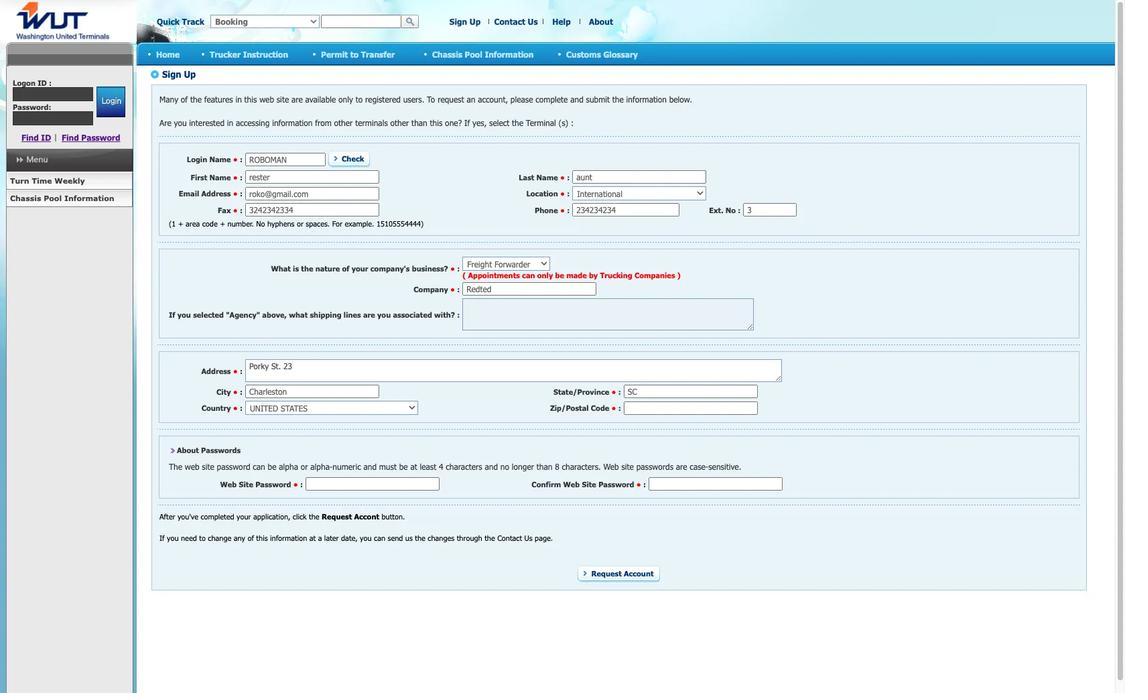 Task type: vqa. For each thing, say whether or not it's contained in the screenshot.
Container to the bottom
no



Task type: describe. For each thing, give the bounding box(es) containing it.
turn time weekly
[[10, 176, 85, 185]]

sign
[[450, 17, 467, 26]]

find id
[[21, 133, 51, 142]]

find id link
[[21, 133, 51, 142]]

help
[[553, 17, 571, 26]]

us
[[528, 17, 538, 26]]

contact us link
[[494, 17, 538, 26]]

pool inside "link"
[[44, 194, 62, 202]]

instruction
[[243, 49, 288, 59]]

glossary
[[604, 49, 638, 59]]

contact
[[494, 17, 526, 26]]

sign up
[[450, 17, 481, 26]]

quick
[[157, 17, 180, 26]]

about link
[[589, 17, 613, 26]]

sign up link
[[450, 17, 481, 26]]

track
[[182, 17, 204, 26]]

up
[[470, 17, 481, 26]]

find password
[[62, 133, 120, 142]]

password
[[81, 133, 120, 142]]

1 horizontal spatial information
[[485, 49, 534, 59]]

about
[[589, 17, 613, 26]]

1 horizontal spatial chassis pool information
[[432, 49, 534, 59]]

chassis pool information inside "link"
[[10, 194, 114, 202]]

password:
[[13, 103, 51, 111]]

find password link
[[62, 133, 120, 142]]



Task type: locate. For each thing, give the bounding box(es) containing it.
trucker instruction
[[210, 49, 288, 59]]

None password field
[[13, 111, 93, 125]]

1 vertical spatial chassis
[[10, 194, 41, 202]]

chassis down turn
[[10, 194, 41, 202]]

1 horizontal spatial chassis
[[432, 49, 463, 59]]

0 vertical spatial id
[[38, 78, 47, 87]]

information down weekly
[[64, 194, 114, 202]]

0 vertical spatial pool
[[465, 49, 483, 59]]

pool down turn time weekly at the left of page
[[44, 194, 62, 202]]

turn time weekly link
[[6, 172, 133, 190]]

0 horizontal spatial information
[[64, 194, 114, 202]]

2 find from the left
[[62, 133, 79, 142]]

chassis inside "link"
[[10, 194, 41, 202]]

turn
[[10, 176, 29, 185]]

trucker
[[210, 49, 241, 59]]

chassis pool information down the up
[[432, 49, 534, 59]]

None text field
[[321, 15, 402, 28]]

transfer
[[361, 49, 395, 59]]

customs glossary
[[566, 49, 638, 59]]

id
[[38, 78, 47, 87], [41, 133, 51, 142]]

1 horizontal spatial pool
[[465, 49, 483, 59]]

chassis pool information link
[[6, 190, 133, 207]]

0 vertical spatial information
[[485, 49, 534, 59]]

1 find from the left
[[21, 133, 39, 142]]

customs
[[566, 49, 601, 59]]

find left password
[[62, 133, 79, 142]]

0 vertical spatial chassis
[[432, 49, 463, 59]]

chassis
[[432, 49, 463, 59], [10, 194, 41, 202]]

:
[[49, 78, 52, 87]]

pool
[[465, 49, 483, 59], [44, 194, 62, 202]]

weekly
[[55, 176, 85, 185]]

id for logon
[[38, 78, 47, 87]]

home
[[156, 49, 180, 59]]

None text field
[[13, 87, 93, 101]]

chassis pool information down turn time weekly link
[[10, 194, 114, 202]]

help link
[[553, 17, 571, 26]]

pool down the up
[[465, 49, 483, 59]]

0 horizontal spatial chassis
[[10, 194, 41, 202]]

login image
[[96, 86, 125, 117]]

find for find id
[[21, 133, 39, 142]]

information inside "link"
[[64, 194, 114, 202]]

find
[[21, 133, 39, 142], [62, 133, 79, 142]]

permit to transfer
[[321, 49, 395, 59]]

time
[[32, 176, 52, 185]]

1 vertical spatial chassis pool information
[[10, 194, 114, 202]]

0 horizontal spatial find
[[21, 133, 39, 142]]

logon
[[13, 78, 35, 87]]

1 vertical spatial pool
[[44, 194, 62, 202]]

information down contact
[[485, 49, 534, 59]]

contact us
[[494, 17, 538, 26]]

quick track
[[157, 17, 204, 26]]

1 vertical spatial id
[[41, 133, 51, 142]]

logon id :
[[13, 78, 52, 87]]

find for find password
[[62, 133, 79, 142]]

to
[[350, 49, 359, 59]]

0 vertical spatial chassis pool information
[[432, 49, 534, 59]]

permit
[[321, 49, 348, 59]]

chassis pool information
[[432, 49, 534, 59], [10, 194, 114, 202]]

information
[[485, 49, 534, 59], [64, 194, 114, 202]]

1 horizontal spatial find
[[62, 133, 79, 142]]

1 vertical spatial information
[[64, 194, 114, 202]]

id down the password:
[[41, 133, 51, 142]]

find down the password:
[[21, 133, 39, 142]]

id left :
[[38, 78, 47, 87]]

0 horizontal spatial pool
[[44, 194, 62, 202]]

0 horizontal spatial chassis pool information
[[10, 194, 114, 202]]

chassis down sign
[[432, 49, 463, 59]]

id for find
[[41, 133, 51, 142]]



